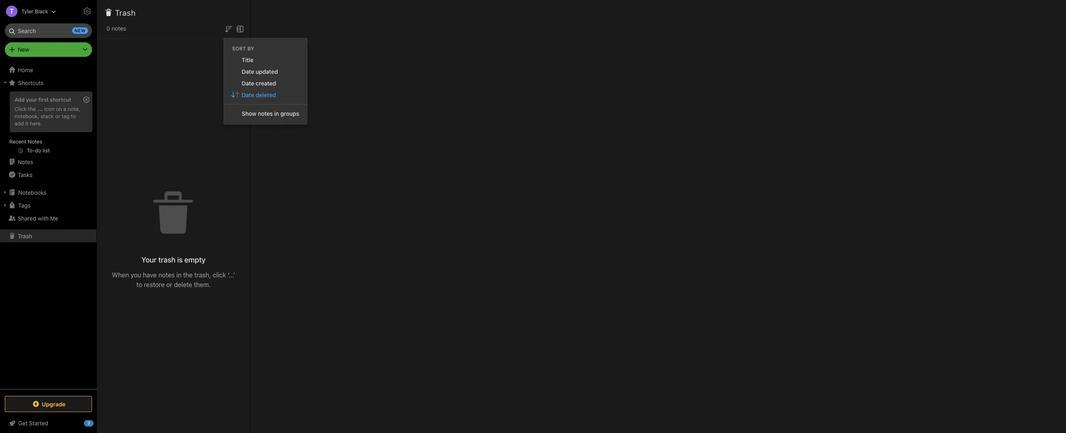 Task type: locate. For each thing, give the bounding box(es) containing it.
notes for 0
[[112, 25, 126, 32]]

click the ...
[[15, 106, 43, 112]]

notes up tasks
[[18, 158, 33, 165]]

the up 'delete'
[[183, 271, 193, 279]]

date inside date created "link"
[[242, 80, 254, 87]]

1 vertical spatial in
[[176, 271, 182, 279]]

0 vertical spatial trash
[[115, 8, 136, 17]]

date inside date deleted link
[[242, 92, 254, 98]]

date down the date created
[[242, 92, 254, 98]]

trash link
[[0, 230, 96, 243]]

1 vertical spatial trash
[[18, 233, 32, 240]]

1 horizontal spatial or
[[166, 281, 172, 288]]

...
[[37, 106, 43, 112]]

or
[[55, 113, 60, 119], [166, 281, 172, 288]]

expand notebooks image
[[2, 189, 8, 196]]

group containing add your first shortcut
[[0, 89, 96, 159]]

0 horizontal spatial or
[[55, 113, 60, 119]]

1 horizontal spatial to
[[136, 281, 142, 288]]

add
[[15, 96, 25, 103]]

1 vertical spatial notes
[[258, 110, 273, 117]]

Sort options field
[[224, 23, 233, 34]]

trash,
[[194, 271, 211, 279]]

notes inside "dropdown list" menu
[[258, 110, 273, 117]]

1 horizontal spatial the
[[183, 271, 193, 279]]

date inside date updated link
[[242, 68, 254, 75]]

or down on
[[55, 113, 60, 119]]

delete
[[174, 281, 192, 288]]

notes right recent
[[28, 138, 42, 145]]

by
[[248, 46, 254, 52]]

to down "note,"
[[71, 113, 76, 119]]

empty
[[184, 256, 206, 264]]

shared with me link
[[0, 212, 96, 225]]

date for date created
[[242, 80, 254, 87]]

0 vertical spatial date
[[242, 68, 254, 75]]

0 vertical spatial to
[[71, 113, 76, 119]]

tags button
[[0, 199, 96, 212]]

1 date from the top
[[242, 68, 254, 75]]

'...'
[[228, 271, 235, 279]]

1 horizontal spatial in
[[274, 110, 279, 117]]

add your first shortcut
[[15, 96, 71, 103]]

sort by
[[232, 46, 254, 52]]

date up date deleted
[[242, 80, 254, 87]]

0 horizontal spatial to
[[71, 113, 76, 119]]

new
[[74, 28, 86, 33]]

1 vertical spatial the
[[183, 271, 193, 279]]

notes
[[28, 138, 42, 145], [18, 158, 33, 165]]

show notes in groups link
[[224, 108, 307, 119]]

it
[[25, 120, 28, 127]]

trash up 0 notes
[[115, 8, 136, 17]]

the left ...
[[28, 106, 36, 112]]

2 horizontal spatial notes
[[258, 110, 273, 117]]

trash down shared
[[18, 233, 32, 240]]

notebooks
[[18, 189, 46, 196]]

group
[[0, 89, 96, 159]]

0 horizontal spatial in
[[176, 271, 182, 279]]

2 vertical spatial date
[[242, 92, 254, 98]]

notes
[[112, 25, 126, 32], [258, 110, 273, 117], [158, 271, 175, 279]]

get started
[[18, 420, 48, 427]]

2 vertical spatial notes
[[158, 271, 175, 279]]

click
[[213, 271, 226, 279]]

or left 'delete'
[[166, 281, 172, 288]]

to down you
[[136, 281, 142, 288]]

the
[[28, 106, 36, 112], [183, 271, 193, 279]]

notes inside when you have notes in the trash, click '...' to restore or delete them.
[[158, 271, 175, 279]]

notes for show
[[258, 110, 273, 117]]

is
[[177, 256, 183, 264]]

trash
[[115, 8, 136, 17], [18, 233, 32, 240]]

0 vertical spatial or
[[55, 113, 60, 119]]

to
[[71, 113, 76, 119], [136, 281, 142, 288]]

1 horizontal spatial trash
[[115, 8, 136, 17]]

trash
[[158, 256, 175, 264]]

0 vertical spatial in
[[274, 110, 279, 117]]

started
[[29, 420, 48, 427]]

1 vertical spatial to
[[136, 281, 142, 288]]

1 horizontal spatial notes
[[158, 271, 175, 279]]

date down title at the top left
[[242, 68, 254, 75]]

show notes in groups
[[242, 110, 299, 117]]

notes down "trash" on the bottom left of the page
[[158, 271, 175, 279]]

title
[[242, 56, 253, 63]]

0 vertical spatial the
[[28, 106, 36, 112]]

date
[[242, 68, 254, 75], [242, 80, 254, 87], [242, 92, 254, 98]]

in left groups
[[274, 110, 279, 117]]

in inside when you have notes in the trash, click '...' to restore or delete them.
[[176, 271, 182, 279]]

notes right show
[[258, 110, 273, 117]]

your trash is empty
[[142, 256, 206, 264]]

0 horizontal spatial notes
[[112, 25, 126, 32]]

click to collapse image
[[94, 419, 100, 428]]

0 vertical spatial notes
[[112, 25, 126, 32]]

new search field
[[10, 23, 88, 38]]

or inside when you have notes in the trash, click '...' to restore or delete them.
[[166, 281, 172, 288]]

shared
[[18, 215, 36, 222]]

1 vertical spatial or
[[166, 281, 172, 288]]

date created link
[[224, 77, 307, 89]]

tree
[[0, 63, 97, 389]]

when you have notes in the trash, click '...' to restore or delete them.
[[112, 271, 235, 288]]

show
[[242, 110, 256, 117]]

1 vertical spatial date
[[242, 80, 254, 87]]

in up 'delete'
[[176, 271, 182, 279]]

2 date from the top
[[242, 80, 254, 87]]

date deleted link
[[224, 89, 307, 101]]

notes right 0
[[112, 25, 126, 32]]

upgrade button
[[5, 396, 92, 412]]

shortcut
[[50, 96, 71, 103]]

3 date from the top
[[242, 92, 254, 98]]

with
[[38, 215, 49, 222]]

in
[[274, 110, 279, 117], [176, 271, 182, 279]]



Task type: describe. For each thing, give the bounding box(es) containing it.
tyler black
[[21, 8, 48, 14]]

new button
[[5, 42, 92, 57]]

groups
[[281, 110, 299, 117]]

new
[[18, 46, 29, 53]]

your
[[142, 256, 157, 264]]

tree containing home
[[0, 63, 97, 389]]

0
[[107, 25, 110, 32]]

0 horizontal spatial the
[[28, 106, 36, 112]]

tasks button
[[0, 168, 96, 181]]

shortcuts button
[[0, 76, 96, 89]]

upgrade
[[42, 401, 66, 408]]

Search text field
[[10, 23, 86, 38]]

0 vertical spatial notes
[[28, 138, 42, 145]]

click
[[15, 106, 27, 112]]

recent
[[9, 138, 26, 145]]

first
[[38, 96, 49, 103]]

icon on a note, notebook, stack or tag to add it here.
[[15, 106, 80, 127]]

deleted
[[256, 92, 276, 98]]

tags
[[18, 202, 30, 209]]

updated
[[256, 68, 278, 75]]

your
[[26, 96, 37, 103]]

or inside icon on a note, notebook, stack or tag to add it here.
[[55, 113, 60, 119]]

shared with me
[[18, 215, 58, 222]]

group inside tree
[[0, 89, 96, 159]]

date created
[[242, 80, 276, 87]]

have
[[143, 271, 157, 279]]

expand tags image
[[2, 202, 8, 209]]

notes link
[[0, 155, 96, 168]]

home
[[18, 66, 33, 73]]

get
[[18, 420, 27, 427]]

them.
[[194, 281, 211, 288]]

notebook,
[[15, 113, 39, 119]]

Help and Learning task checklist field
[[0, 417, 97, 430]]

Account field
[[0, 3, 56, 19]]

tyler
[[21, 8, 33, 14]]

home link
[[0, 63, 97, 76]]

date for date deleted
[[242, 92, 254, 98]]

you
[[131, 271, 141, 279]]

0 horizontal spatial trash
[[18, 233, 32, 240]]

a
[[63, 106, 66, 112]]

restore
[[144, 281, 165, 288]]

1 vertical spatial notes
[[18, 158, 33, 165]]

dropdown list menu
[[224, 54, 307, 119]]

tag
[[62, 113, 70, 119]]

to inside when you have notes in the trash, click '...' to restore or delete them.
[[136, 281, 142, 288]]

tasks
[[18, 171, 32, 178]]

sort
[[232, 46, 246, 52]]

add
[[15, 120, 24, 127]]

recent notes
[[9, 138, 42, 145]]

0 notes
[[107, 25, 126, 32]]

to inside icon on a note, notebook, stack or tag to add it here.
[[71, 113, 76, 119]]

note,
[[68, 106, 80, 112]]

7
[[87, 421, 90, 426]]

note window - empty element
[[251, 0, 1066, 433]]

date updated link
[[224, 66, 307, 77]]

black
[[35, 8, 48, 14]]

stack
[[41, 113, 54, 119]]

notebooks link
[[0, 186, 96, 199]]

when
[[112, 271, 129, 279]]

title link
[[224, 54, 307, 66]]

in inside "dropdown list" menu
[[274, 110, 279, 117]]

View options field
[[233, 23, 245, 34]]

shortcuts
[[18, 79, 44, 86]]

date updated
[[242, 68, 278, 75]]

me
[[50, 215, 58, 222]]

date for date updated
[[242, 68, 254, 75]]

icon
[[44, 106, 54, 112]]

date deleted
[[242, 92, 276, 98]]

on
[[56, 106, 62, 112]]

created
[[256, 80, 276, 87]]

here.
[[30, 120, 42, 127]]

settings image
[[82, 6, 92, 16]]

the inside when you have notes in the trash, click '...' to restore or delete them.
[[183, 271, 193, 279]]



Task type: vqa. For each thing, say whether or not it's contained in the screenshot.
Home image
no



